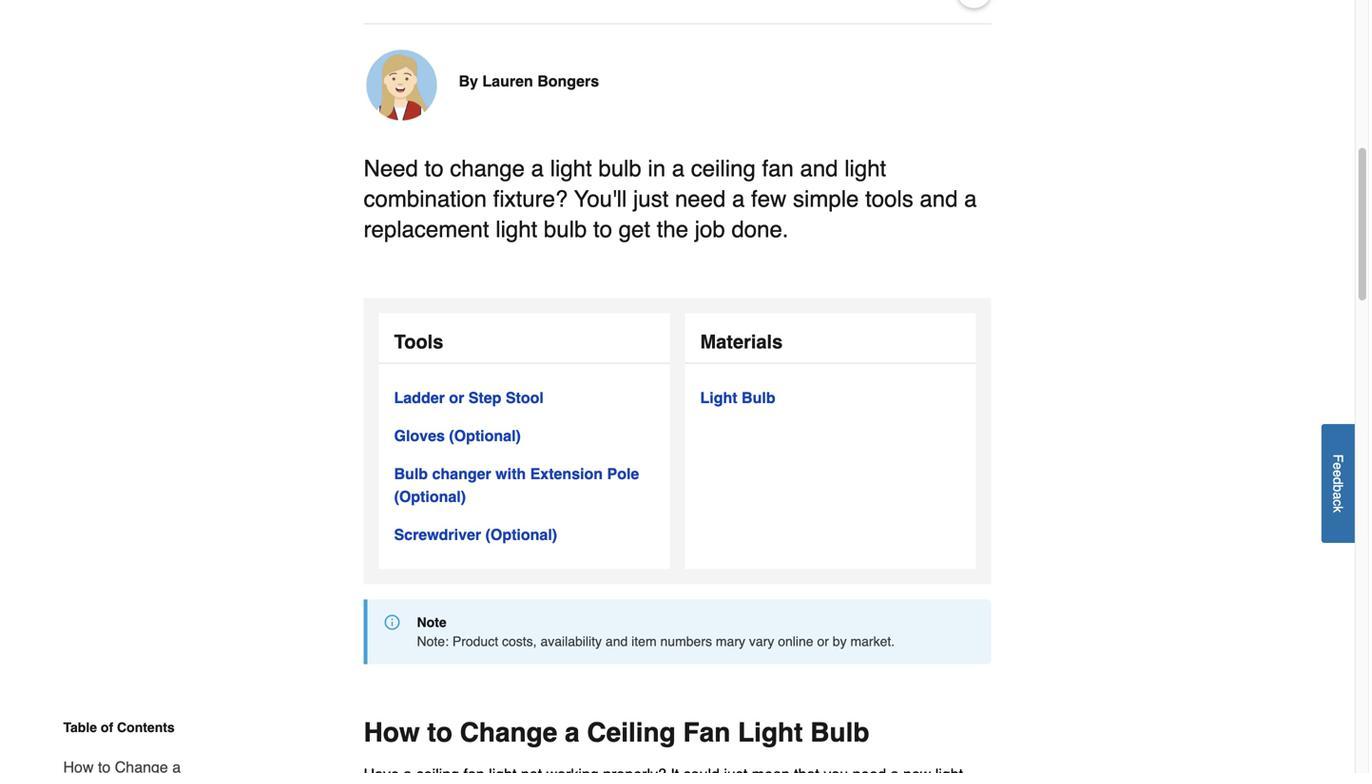 Task type: locate. For each thing, give the bounding box(es) containing it.
light
[[550, 156, 592, 182], [845, 156, 887, 182], [496, 217, 538, 243]]

screwdriver
[[394, 526, 481, 544]]

and right tools
[[920, 186, 958, 212]]

to right how
[[428, 718, 453, 748]]

a right in
[[672, 156, 685, 182]]

e up d
[[1331, 462, 1347, 470]]

1 vertical spatial to
[[594, 217, 613, 243]]

tools
[[866, 186, 914, 212]]

change
[[450, 156, 525, 182]]

bulb down gloves
[[394, 465, 428, 483]]

2 vertical spatial (optional)
[[486, 526, 558, 544]]

2 e from the top
[[1331, 470, 1347, 477]]

f e e d b a c k button
[[1322, 424, 1356, 543]]

1 horizontal spatial bulb
[[742, 389, 776, 407]]

2 horizontal spatial bulb
[[811, 718, 870, 748]]

d
[[1331, 477, 1347, 485]]

costs,
[[502, 634, 537, 649]]

0 horizontal spatial and
[[606, 634, 628, 649]]

bulb down fixture?
[[544, 217, 587, 243]]

light up you'll
[[550, 156, 592, 182]]

k
[[1331, 506, 1347, 513]]

light up tools
[[845, 156, 887, 182]]

and inside note note: product costs, availability and item numbers mary vary online or by market.
[[606, 634, 628, 649]]

stool
[[506, 389, 544, 407]]

vary
[[750, 634, 775, 649]]

(optional) down 'bulb changer with extension pole (optional)' link
[[486, 526, 558, 544]]

(optional) for gloves (optional)
[[449, 427, 521, 445]]

a up fixture?
[[531, 156, 544, 182]]

0 vertical spatial bulb
[[742, 389, 776, 407]]

done.
[[732, 217, 789, 243]]

bulb down materials
[[742, 389, 776, 407]]

note
[[417, 615, 447, 630]]

1 horizontal spatial or
[[818, 634, 829, 649]]

1 vertical spatial light
[[738, 718, 803, 748]]

simple
[[793, 186, 859, 212]]

info image
[[385, 615, 400, 630]]

bulb
[[742, 389, 776, 407], [394, 465, 428, 483], [811, 718, 870, 748]]

1 vertical spatial bulb
[[544, 217, 587, 243]]

light down fixture?
[[496, 217, 538, 243]]

availability
[[541, 634, 602, 649]]

to for change
[[425, 156, 444, 182]]

fan
[[762, 156, 794, 182]]

market.
[[851, 634, 895, 649]]

contents
[[117, 720, 175, 735]]

step
[[469, 389, 502, 407]]

ladder or step stool
[[394, 389, 544, 407]]

light down materials
[[701, 389, 738, 407]]

0 horizontal spatial bulb
[[394, 465, 428, 483]]

how
[[364, 718, 420, 748]]

online
[[778, 634, 814, 649]]

gloves
[[394, 427, 445, 445]]

0 vertical spatial and
[[801, 156, 839, 182]]

c
[[1331, 500, 1347, 506]]

0 horizontal spatial light
[[496, 217, 538, 243]]

1 horizontal spatial light
[[738, 718, 803, 748]]

light
[[701, 389, 738, 407], [738, 718, 803, 748]]

lauren
[[483, 72, 533, 90]]

1 horizontal spatial bulb
[[599, 156, 642, 182]]

note:
[[417, 634, 449, 649]]

0 horizontal spatial or
[[449, 389, 465, 407]]

how to change a ceiling fan light bulb
[[364, 718, 870, 748]]

gloves (optional) link
[[394, 425, 521, 448]]

or left 'by'
[[818, 634, 829, 649]]

by
[[833, 634, 847, 649]]

(optional)
[[449, 427, 521, 445], [394, 488, 466, 506], [486, 526, 558, 544]]

2 horizontal spatial and
[[920, 186, 958, 212]]

table of contents element
[[48, 718, 191, 773]]

to down you'll
[[594, 217, 613, 243]]

bulb down 'by'
[[811, 718, 870, 748]]

table
[[63, 720, 97, 735]]

get
[[619, 217, 651, 243]]

1 vertical spatial and
[[920, 186, 958, 212]]

bulb up you'll
[[599, 156, 642, 182]]

bongers
[[538, 72, 599, 90]]

of
[[101, 720, 113, 735]]

and left item at the bottom
[[606, 634, 628, 649]]

a up k
[[1331, 492, 1347, 500]]

a
[[531, 156, 544, 182], [672, 156, 685, 182], [733, 186, 745, 212], [965, 186, 977, 212], [1331, 492, 1347, 500], [565, 718, 580, 748]]

1 vertical spatial (optional)
[[394, 488, 466, 506]]

or left the step
[[449, 389, 465, 407]]

or
[[449, 389, 465, 407], [818, 634, 829, 649]]

e up b
[[1331, 470, 1347, 477]]

0 vertical spatial or
[[449, 389, 465, 407]]

lauren bongers image
[[364, 47, 440, 123]]

bulb
[[599, 156, 642, 182], [544, 217, 587, 243]]

1 vertical spatial bulb
[[394, 465, 428, 483]]

(optional) down the step
[[449, 427, 521, 445]]

0 vertical spatial (optional)
[[449, 427, 521, 445]]

to up combination on the top of page
[[425, 156, 444, 182]]

1 vertical spatial or
[[818, 634, 829, 649]]

a inside button
[[1331, 492, 1347, 500]]

2 vertical spatial to
[[428, 718, 453, 748]]

or inside note note: product costs, availability and item numbers mary vary online or by market.
[[818, 634, 829, 649]]

extension
[[530, 465, 603, 483]]

0 horizontal spatial light
[[701, 389, 738, 407]]

1 horizontal spatial and
[[801, 156, 839, 182]]

b
[[1331, 485, 1347, 492]]

and up simple
[[801, 156, 839, 182]]

a left ceiling
[[565, 718, 580, 748]]

2 vertical spatial and
[[606, 634, 628, 649]]

light right fan
[[738, 718, 803, 748]]

2 vertical spatial bulb
[[811, 718, 870, 748]]

(optional) for screwdriver (optional)
[[486, 526, 558, 544]]

need
[[675, 186, 726, 212]]

0 horizontal spatial bulb
[[544, 217, 587, 243]]

with
[[496, 465, 526, 483]]

to
[[425, 156, 444, 182], [594, 217, 613, 243], [428, 718, 453, 748]]

0 vertical spatial light
[[701, 389, 738, 407]]

and
[[801, 156, 839, 182], [920, 186, 958, 212], [606, 634, 628, 649]]

0 vertical spatial to
[[425, 156, 444, 182]]

materials
[[701, 331, 783, 353]]

e
[[1331, 462, 1347, 470], [1331, 470, 1347, 477]]

(optional) up screwdriver
[[394, 488, 466, 506]]



Task type: describe. For each thing, give the bounding box(es) containing it.
change
[[460, 718, 558, 748]]

1 e from the top
[[1331, 462, 1347, 470]]

combination
[[364, 186, 487, 212]]

f
[[1331, 454, 1347, 463]]

note note: product costs, availability and item numbers mary vary online or by market.
[[417, 615, 895, 649]]

numbers
[[661, 634, 713, 649]]

item
[[632, 634, 657, 649]]

tools
[[394, 331, 444, 353]]

bulb changer with extension pole (optional)
[[394, 465, 640, 506]]

(optional) inside the bulb changer with extension pole (optional)
[[394, 488, 466, 506]]

pole
[[607, 465, 640, 483]]

fan
[[684, 718, 731, 748]]

just
[[634, 186, 669, 212]]

by
[[459, 72, 478, 90]]

ladder
[[394, 389, 445, 407]]

job
[[695, 217, 726, 243]]

need to change a light bulb in a ceiling fan and light combination fixture? you'll just need a few simple tools and a replacement light bulb to get the job done.
[[364, 156, 977, 243]]

few
[[752, 186, 787, 212]]

by lauren bongers
[[459, 72, 599, 90]]

0 vertical spatial bulb
[[599, 156, 642, 182]]

changer
[[432, 465, 492, 483]]

table of contents
[[63, 720, 175, 735]]

light bulb link
[[701, 387, 776, 410]]

ladder or step stool link
[[394, 387, 544, 410]]

screwdriver (optional) link
[[394, 524, 558, 547]]

in
[[648, 156, 666, 182]]

light bulb
[[701, 389, 776, 407]]

need
[[364, 156, 418, 182]]

you'll
[[574, 186, 627, 212]]

product
[[453, 634, 499, 649]]

bulb inside the bulb changer with extension pole (optional)
[[394, 465, 428, 483]]

gloves (optional)
[[394, 427, 521, 445]]

fixture?
[[493, 186, 568, 212]]

1 horizontal spatial light
[[550, 156, 592, 182]]

the
[[657, 217, 689, 243]]

screwdriver (optional)
[[394, 526, 558, 544]]

ceiling
[[587, 718, 676, 748]]

a left few
[[733, 186, 745, 212]]

f e e d b a c k
[[1331, 454, 1347, 513]]

replacement
[[364, 217, 490, 243]]

ceiling
[[691, 156, 756, 182]]

mary
[[716, 634, 746, 649]]

bulb changer with extension pole (optional) link
[[394, 463, 655, 509]]

2 horizontal spatial light
[[845, 156, 887, 182]]

to for change
[[428, 718, 453, 748]]

a right tools
[[965, 186, 977, 212]]



Task type: vqa. For each thing, say whether or not it's contained in the screenshot.
change
yes



